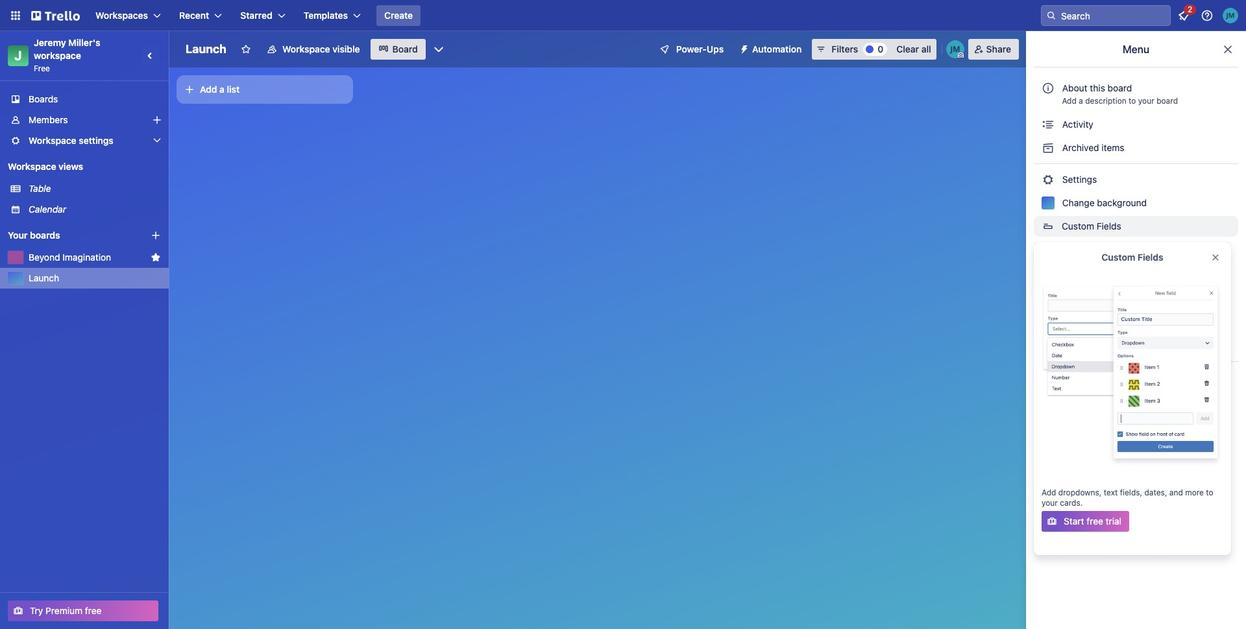 Task type: vqa. For each thing, say whether or not it's contained in the screenshot.
Greg Robinson (gregrobinson96) icon
no



Task type: describe. For each thing, give the bounding box(es) containing it.
board link
[[370, 39, 426, 60]]

board up 'activity' link
[[1157, 96, 1178, 106]]

this member is an admin of this board. image
[[958, 53, 964, 58]]

start
[[1064, 516, 1085, 527]]

your boards
[[8, 230, 60, 241]]

archived
[[1063, 142, 1100, 153]]

0 horizontal spatial free
[[85, 606, 102, 617]]

custom fields inside button
[[1062, 221, 1122, 232]]

cards.
[[1060, 499, 1083, 508]]

Board name text field
[[179, 39, 233, 60]]

members link
[[0, 110, 169, 130]]

settings
[[1060, 174, 1097, 185]]

email-to-board link
[[1034, 414, 1239, 435]]

table
[[29, 183, 51, 194]]

board inside the close board link
[[1089, 465, 1113, 477]]

1 vertical spatial launch
[[29, 273, 59, 284]]

jeremy
[[34, 37, 66, 48]]

jeremy miller's workspace free
[[34, 37, 103, 73]]

close
[[1063, 465, 1086, 477]]

templates
[[304, 10, 348, 21]]

1 horizontal spatial fields
[[1138, 252, 1164, 263]]

workspace for workspace visible
[[282, 43, 330, 55]]

sm image for labels
[[1042, 290, 1055, 303]]

add dropdowns, text fields, dates, and more to your cards.
[[1042, 488, 1214, 508]]

this
[[1090, 82, 1106, 93]]

fields inside button
[[1097, 221, 1122, 232]]

more
[[1186, 488, 1204, 498]]

members
[[29, 114, 68, 125]]

0 horizontal spatial and
[[1119, 442, 1135, 453]]

power-ups link
[[1034, 263, 1239, 284]]

workspace visible button
[[259, 39, 368, 60]]

try premium free
[[30, 606, 102, 617]]

board up description
[[1108, 82, 1132, 93]]

sm image for settings
[[1042, 173, 1055, 186]]

share button
[[968, 39, 1019, 60]]

star or unstar board image
[[241, 44, 251, 55]]

change background link
[[1034, 193, 1239, 214]]

settings
[[79, 135, 114, 146]]

make
[[1063, 338, 1085, 349]]

sm image inside automation button
[[734, 39, 753, 57]]

beyond imagination
[[29, 252, 111, 263]]

miller's
[[68, 37, 100, 48]]

clear all button
[[892, 39, 937, 60]]

share
[[987, 43, 1011, 55]]

create button
[[377, 5, 421, 26]]

board inside email-to-board link
[[1102, 419, 1126, 430]]

close popover image
[[1211, 253, 1221, 263]]

search image
[[1047, 10, 1057, 21]]

labels link
[[1034, 286, 1239, 307]]

your inside add dropdowns, text fields, dates, and more to your cards.
[[1042, 499, 1058, 508]]

add board image
[[151, 230, 161, 241]]

sm image for stickers
[[1042, 314, 1055, 327]]

1 vertical spatial custom
[[1102, 252, 1136, 263]]

recent button
[[171, 5, 230, 26]]

list
[[227, 84, 240, 95]]

2 notifications image
[[1176, 8, 1192, 23]]

print,
[[1063, 442, 1085, 453]]

email-to-board
[[1060, 419, 1126, 430]]

clear all
[[897, 43, 931, 55]]

beyond imagination link
[[29, 251, 145, 264]]

to-
[[1089, 419, 1102, 430]]

open information menu image
[[1201, 9, 1214, 22]]

views
[[58, 161, 83, 172]]

workspaces button
[[88, 5, 169, 26]]

about this board add a description to your board
[[1062, 82, 1178, 106]]

and inside add dropdowns, text fields, dates, and more to your cards.
[[1170, 488, 1183, 498]]

share
[[1137, 442, 1161, 453]]

background
[[1097, 197, 1147, 208]]

power-ups button
[[650, 39, 732, 60]]

primary element
[[0, 0, 1246, 31]]

free
[[34, 64, 50, 73]]

visible
[[333, 43, 360, 55]]

try premium free button
[[8, 601, 158, 622]]

add for a
[[200, 84, 217, 95]]

premium
[[46, 606, 83, 617]]

starred button
[[233, 5, 293, 26]]

copy board link
[[1034, 391, 1239, 412]]

recent
[[179, 10, 209, 21]]

add inside about this board add a description to your board
[[1062, 96, 1077, 106]]

description
[[1086, 96, 1127, 106]]

launch inside text field
[[186, 42, 227, 56]]

workspace for workspace views
[[8, 161, 56, 172]]

settings link
[[1034, 169, 1239, 190]]

automation link
[[1034, 240, 1239, 260]]

dropdowns,
[[1059, 488, 1102, 498]]

a inside button
[[220, 84, 225, 95]]

upgrade image image
[[1042, 273, 1224, 473]]

boards
[[29, 93, 58, 105]]

launch link
[[29, 272, 161, 285]]

workspace settings
[[29, 135, 114, 146]]

watch link
[[1034, 367, 1239, 388]]

customize views image
[[432, 43, 445, 56]]

templates button
[[296, 5, 369, 26]]

add a list
[[200, 84, 240, 95]]

1 vertical spatial custom fields
[[1102, 252, 1164, 263]]

boards
[[30, 230, 60, 241]]

filters
[[832, 43, 858, 55]]



Task type: locate. For each thing, give the bounding box(es) containing it.
and left more
[[1170, 488, 1183, 498]]

custom
[[1062, 221, 1095, 232], [1102, 252, 1136, 263]]

sm image for make template
[[1042, 337, 1055, 350]]

and
[[1119, 442, 1135, 453], [1170, 488, 1183, 498]]

sm image left the settings
[[1042, 173, 1055, 186]]

0 horizontal spatial ups
[[707, 43, 724, 55]]

1 horizontal spatial and
[[1170, 488, 1183, 498]]

your up 'activity' link
[[1139, 96, 1155, 106]]

0 vertical spatial add
[[200, 84, 217, 95]]

table link
[[29, 182, 161, 195]]

close board
[[1060, 465, 1113, 477]]

automation button
[[734, 39, 810, 60]]

sm image for archived items
[[1042, 142, 1055, 155]]

workspace inside popup button
[[29, 135, 76, 146]]

0 vertical spatial a
[[220, 84, 225, 95]]

sm image inside stickers link
[[1042, 314, 1055, 327]]

workspace visible
[[282, 43, 360, 55]]

stickers link
[[1034, 310, 1239, 330]]

custom down custom fields button
[[1102, 252, 1136, 263]]

workspace
[[34, 50, 81, 61]]

1 horizontal spatial your
[[1139, 96, 1155, 106]]

1 horizontal spatial custom
[[1102, 252, 1136, 263]]

0 vertical spatial free
[[1087, 516, 1104, 527]]

1 vertical spatial add
[[1062, 96, 1077, 106]]

1 vertical spatial your
[[1042, 499, 1058, 508]]

change background
[[1060, 197, 1147, 208]]

1 horizontal spatial a
[[1079, 96, 1083, 106]]

to right more
[[1206, 488, 1214, 498]]

sm image inside settings link
[[1042, 173, 1055, 186]]

board up print, export, and share
[[1102, 419, 1126, 430]]

0 vertical spatial your
[[1139, 96, 1155, 106]]

workspace up table at the left of page
[[8, 161, 56, 172]]

workspace inside button
[[282, 43, 330, 55]]

upgrade button
[[1128, 337, 1178, 353]]

dates,
[[1145, 488, 1168, 498]]

make template
[[1060, 338, 1124, 349]]

0 vertical spatial workspace
[[282, 43, 330, 55]]

0 vertical spatial custom fields
[[1062, 221, 1122, 232]]

1 vertical spatial and
[[1170, 488, 1183, 498]]

labels
[[1060, 291, 1090, 302]]

0 horizontal spatial add
[[200, 84, 217, 95]]

automation inside button
[[753, 43, 802, 55]]

j
[[14, 48, 22, 63]]

0 vertical spatial ups
[[707, 43, 724, 55]]

email-
[[1063, 419, 1089, 430]]

0 vertical spatial to
[[1129, 96, 1136, 106]]

custom inside button
[[1062, 221, 1095, 232]]

workspace settings button
[[0, 130, 169, 151]]

0 vertical spatial fields
[[1097, 221, 1122, 232]]

2 vertical spatial workspace
[[8, 161, 56, 172]]

close board link
[[1034, 461, 1239, 482]]

ups down automation link
[[1092, 267, 1109, 279]]

template
[[1088, 338, 1124, 349]]

items
[[1102, 142, 1125, 153]]

board down export,
[[1089, 465, 1113, 477]]

0 horizontal spatial power-ups
[[676, 43, 724, 55]]

launch down "beyond"
[[29, 273, 59, 284]]

sm image left the 'copy'
[[1042, 395, 1055, 408]]

1 horizontal spatial automation
[[1060, 244, 1111, 255]]

0 vertical spatial power-
[[676, 43, 707, 55]]

trial
[[1106, 516, 1122, 527]]

a inside about this board add a description to your board
[[1079, 96, 1083, 106]]

1 horizontal spatial free
[[1087, 516, 1104, 527]]

free
[[1087, 516, 1104, 527], [85, 606, 102, 617]]

sm image inside 'activity' link
[[1042, 118, 1055, 131]]

5 sm image from the top
[[1042, 371, 1055, 384]]

your inside about this board add a description to your board
[[1139, 96, 1155, 106]]

1 vertical spatial free
[[85, 606, 102, 617]]

4 sm image from the top
[[1042, 337, 1055, 350]]

jeremy miller (jeremymiller198) image right the open information menu icon
[[1223, 8, 1239, 23]]

1 horizontal spatial to
[[1206, 488, 1214, 498]]

0 horizontal spatial jeremy miller (jeremymiller198) image
[[946, 40, 965, 58]]

add left dropdowns,
[[1042, 488, 1057, 498]]

jeremy miller's workspace link
[[34, 37, 103, 61]]

Search field
[[1057, 6, 1171, 25]]

add inside button
[[200, 84, 217, 95]]

ups left automation button
[[707, 43, 724, 55]]

sm image for copy board
[[1042, 395, 1055, 408]]

watch
[[1060, 372, 1092, 383]]

custom fields down custom fields button
[[1102, 252, 1164, 263]]

0 vertical spatial launch
[[186, 42, 227, 56]]

archived items
[[1060, 142, 1125, 153]]

workspace for workspace settings
[[29, 135, 76, 146]]

workspace down templates
[[282, 43, 330, 55]]

0 horizontal spatial custom
[[1062, 221, 1095, 232]]

menu
[[1123, 43, 1150, 55]]

beyond
[[29, 252, 60, 263]]

workspace views
[[8, 161, 83, 172]]

1 horizontal spatial jeremy miller (jeremymiller198) image
[[1223, 8, 1239, 23]]

your boards with 2 items element
[[8, 228, 131, 243]]

sm image
[[734, 39, 753, 57], [1042, 142, 1055, 155], [1042, 173, 1055, 186], [1042, 395, 1055, 408]]

calendar
[[29, 204, 66, 215]]

board up to-
[[1087, 395, 1111, 406]]

0 horizontal spatial fields
[[1097, 221, 1122, 232]]

free left "trial"
[[1087, 516, 1104, 527]]

archived items link
[[1034, 138, 1239, 158]]

add inside add dropdowns, text fields, dates, and more to your cards.
[[1042, 488, 1057, 498]]

board
[[393, 43, 418, 55]]

1 horizontal spatial ups
[[1092, 267, 1109, 279]]

0 horizontal spatial launch
[[29, 273, 59, 284]]

sm image right power-ups button
[[734, 39, 753, 57]]

0 vertical spatial power-ups
[[676, 43, 724, 55]]

custom fields down change background
[[1062, 221, 1122, 232]]

fields down change background
[[1097, 221, 1122, 232]]

launch
[[186, 42, 227, 56], [29, 273, 59, 284]]

3 sm image from the top
[[1042, 314, 1055, 327]]

sm image for watch
[[1042, 371, 1055, 384]]

add
[[200, 84, 217, 95], [1062, 96, 1077, 106], [1042, 488, 1057, 498]]

print, export, and share
[[1060, 442, 1161, 453]]

sm image left watch
[[1042, 371, 1055, 384]]

0 vertical spatial and
[[1119, 442, 1135, 453]]

1 vertical spatial power-ups
[[1060, 267, 1111, 279]]

starred
[[240, 10, 272, 21]]

j link
[[8, 45, 29, 66]]

copy board
[[1060, 395, 1111, 406]]

1 horizontal spatial launch
[[186, 42, 227, 56]]

sm image left "stickers"
[[1042, 314, 1055, 327]]

sm image left activity
[[1042, 118, 1055, 131]]

1 vertical spatial to
[[1206, 488, 1214, 498]]

jeremy miller (jeremymiller198) image right all
[[946, 40, 965, 58]]

clear
[[897, 43, 919, 55]]

launch down recent popup button
[[186, 42, 227, 56]]

and left share
[[1119, 442, 1135, 453]]

2 horizontal spatial add
[[1062, 96, 1077, 106]]

1 vertical spatial automation
[[1060, 244, 1111, 255]]

fields,
[[1120, 488, 1143, 498]]

about
[[1063, 82, 1088, 93]]

print, export, and share link
[[1034, 438, 1239, 458]]

1 vertical spatial ups
[[1092, 267, 1109, 279]]

1 horizontal spatial power-
[[1063, 267, 1092, 279]]

power-ups inside power-ups button
[[676, 43, 724, 55]]

imagination
[[63, 252, 111, 263]]

workspaces
[[95, 10, 148, 21]]

0 vertical spatial automation
[[753, 43, 802, 55]]

sm image inside copy board link
[[1042, 395, 1055, 408]]

add a list button
[[177, 75, 353, 104]]

sm image for activity
[[1042, 118, 1055, 131]]

all
[[922, 43, 931, 55]]

your
[[8, 230, 28, 241]]

export,
[[1087, 442, 1117, 453]]

custom fields button
[[1034, 216, 1239, 237]]

sm image left "make"
[[1042, 337, 1055, 350]]

1 vertical spatial workspace
[[29, 135, 76, 146]]

2 vertical spatial add
[[1042, 488, 1057, 498]]

fields down custom fields button
[[1138, 252, 1164, 263]]

1 horizontal spatial add
[[1042, 488, 1057, 498]]

0 horizontal spatial automation
[[753, 43, 802, 55]]

sm image inside labels link
[[1042, 290, 1055, 303]]

2 sm image from the top
[[1042, 290, 1055, 303]]

sm image left archived
[[1042, 142, 1055, 155]]

text
[[1104, 488, 1118, 498]]

1 vertical spatial fields
[[1138, 252, 1164, 263]]

a left the list
[[220, 84, 225, 95]]

workspace navigation collapse icon image
[[142, 47, 160, 65]]

copy
[[1063, 395, 1084, 406]]

your
[[1139, 96, 1155, 106], [1042, 499, 1058, 508]]

1 vertical spatial power-
[[1063, 267, 1092, 279]]

0 vertical spatial jeremy miller (jeremymiller198) image
[[1223, 8, 1239, 23]]

try
[[30, 606, 43, 617]]

start free trial
[[1064, 516, 1122, 527]]

jeremy miller (jeremymiller198) image
[[1223, 8, 1239, 23], [946, 40, 965, 58]]

starred icon image
[[151, 253, 161, 263]]

0 horizontal spatial to
[[1129, 96, 1136, 106]]

activity link
[[1034, 114, 1239, 135]]

to inside about this board add a description to your board
[[1129, 96, 1136, 106]]

back to home image
[[31, 5, 80, 26]]

power-ups inside power-ups link
[[1060, 267, 1111, 279]]

1 vertical spatial a
[[1079, 96, 1083, 106]]

0 horizontal spatial a
[[220, 84, 225, 95]]

start free trial button
[[1042, 512, 1130, 532]]

power- inside button
[[676, 43, 707, 55]]

0 horizontal spatial your
[[1042, 499, 1058, 508]]

fields
[[1097, 221, 1122, 232], [1138, 252, 1164, 263]]

custom down change
[[1062, 221, 1095, 232]]

0 horizontal spatial power-
[[676, 43, 707, 55]]

add left the list
[[200, 84, 217, 95]]

power-
[[676, 43, 707, 55], [1063, 267, 1092, 279]]

sm image inside watch link
[[1042, 371, 1055, 384]]

add for dropdowns,
[[1042, 488, 1057, 498]]

free right premium
[[85, 606, 102, 617]]

stickers
[[1060, 314, 1096, 325]]

sm image inside archived items link
[[1042, 142, 1055, 155]]

add down the about
[[1062, 96, 1077, 106]]

create
[[384, 10, 413, 21]]

to up 'activity' link
[[1129, 96, 1136, 106]]

1 sm image from the top
[[1042, 118, 1055, 131]]

to inside add dropdowns, text fields, dates, and more to your cards.
[[1206, 488, 1214, 498]]

board
[[1108, 82, 1132, 93], [1157, 96, 1178, 106], [1087, 395, 1111, 406], [1102, 419, 1126, 430], [1089, 465, 1113, 477]]

a down the about
[[1079, 96, 1083, 106]]

1 horizontal spatial power-ups
[[1060, 267, 1111, 279]]

workspace down "members"
[[29, 135, 76, 146]]

your left the cards.
[[1042, 499, 1058, 508]]

change
[[1063, 197, 1095, 208]]

sm image
[[1042, 118, 1055, 131], [1042, 290, 1055, 303], [1042, 314, 1055, 327], [1042, 337, 1055, 350], [1042, 371, 1055, 384]]

ups inside button
[[707, 43, 724, 55]]

upgrade
[[1143, 340, 1175, 349]]

to
[[1129, 96, 1136, 106], [1206, 488, 1214, 498]]

board inside copy board link
[[1087, 395, 1111, 406]]

sm image left "labels"
[[1042, 290, 1055, 303]]

0 vertical spatial custom
[[1062, 221, 1095, 232]]

1 vertical spatial jeremy miller (jeremymiller198) image
[[946, 40, 965, 58]]



